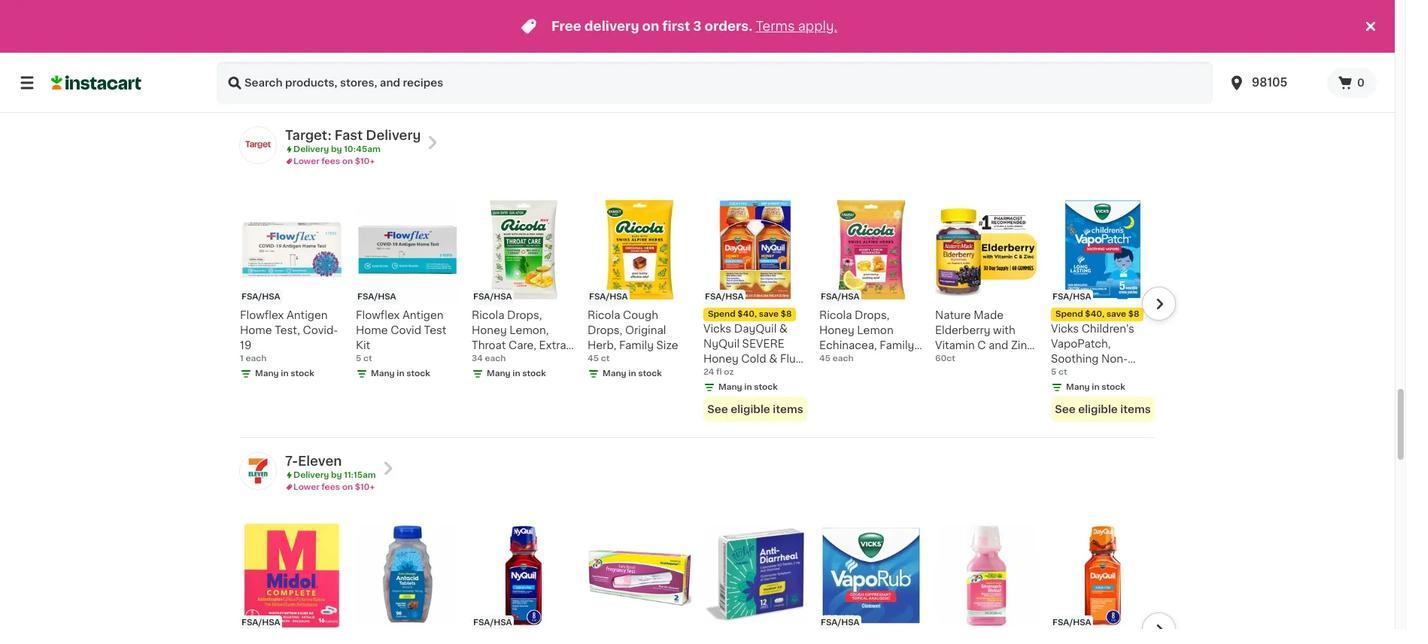 Task type: describe. For each thing, give the bounding box(es) containing it.
covid-
[[303, 325, 338, 335]]

center,
[[472, 370, 510, 380]]

chocolate
[[935, 26, 990, 37]]

45 each
[[819, 354, 854, 362]]

45 inside ricola cough drops, original herb, family size 45 ct
[[588, 354, 599, 362]]

immune
[[240, 41, 283, 52]]

delivery for fast
[[293, 145, 329, 153]]

stock down bar
[[986, 70, 1010, 79]]

0 vertical spatial 1
[[1051, 40, 1055, 49]]

save $0.50 button
[[356, 69, 460, 96]]

4
[[472, 55, 478, 64]]

navitas
[[472, 11, 511, 21]]

12 fl oz
[[356, 40, 384, 49]]

support
[[286, 41, 329, 52]]

7-eleven
[[285, 455, 342, 467]]

herb,
[[588, 340, 616, 350]]

navitas organics cacao, organic, sweet nibs 4 oz
[[472, 11, 562, 64]]

ricola drops, honey lemon echinacea, family size
[[819, 310, 915, 365]]

1 oz
[[1051, 40, 1067, 49]]

items for vicks dayquil & nyquil severe honey cold & flu medicine
[[773, 404, 803, 414]]

cacao,
[[472, 26, 509, 37]]

vitamin
[[935, 340, 975, 350]]

flowflex for covid
[[356, 310, 400, 320]]

medicinals
[[704, 26, 761, 37]]

98105
[[1252, 77, 1288, 88]]

soothing
[[1051, 353, 1099, 364]]

19
[[240, 340, 252, 350]]

many down 12 fl oz
[[371, 55, 395, 64]]

1.7
[[819, 40, 830, 49]]

fl for 24 fl oz
[[716, 368, 722, 376]]

fl for 12 fl oz
[[367, 40, 372, 49]]

many down medicated
[[1066, 383, 1090, 391]]

delivery by 11:15am
[[293, 471, 376, 479]]

11:15am
[[344, 471, 376, 479]]

16 fl oz
[[588, 55, 616, 64]]

many down flowflex antigen home test, covid- 19 1 each
[[255, 369, 279, 377]]

nutrition
[[935, 41, 982, 52]]

12
[[356, 40, 365, 49]]

in down menthol,
[[513, 369, 520, 377]]

home for 19
[[240, 325, 272, 335]]

eligible for aroma
[[1078, 404, 1118, 414]]

each inside flowflex antigen home test, covid- 19 1 each
[[246, 354, 267, 362]]

nibs
[[507, 41, 532, 52]]

see for vicks children's vapopatch, soothing non- medicated vapors, mess-free aroma patch
[[1055, 404, 1076, 414]]

many in stock down medicine
[[719, 383, 778, 391]]

antigen for test
[[402, 310, 444, 320]]

fast
[[335, 129, 363, 141]]

98105 button
[[1219, 62, 1327, 104]]

original,
[[588, 41, 631, 52]]

oz inside 1 oz link
[[1057, 40, 1067, 49]]

product group containing vicks dayquil & nyquil severe honey cold & flu medicine
[[704, 198, 807, 422]]

stock down liquid
[[522, 369, 546, 377]]

see eligible items button for aroma
[[1051, 396, 1155, 422]]

on for target: fast delivery
[[342, 157, 353, 165]]

delivery by 10:45am
[[293, 145, 381, 153]]

ricola for ricola drops, honey lemon, throat care, extra menthol, liquid center, wrapped drops
[[472, 310, 505, 320]]

stock up the $0.50
[[407, 55, 430, 64]]

nature made elderberry with vitamin c and zinc gummies
[[935, 310, 1034, 365]]

each for throat
[[485, 354, 506, 362]]

ct down medicinals
[[715, 55, 723, 64]]

coat
[[740, 41, 766, 52]]

vicks for vicks dayquil & nyquil severe honey cold & flu medicine
[[704, 323, 732, 334]]

drops, for lemon,
[[507, 310, 542, 320]]

98105 button
[[1228, 62, 1318, 104]]

ct up mess-
[[1059, 368, 1067, 376]]

first
[[662, 20, 690, 32]]

free inside spend $40, save $8 vicks children's vapopatch, soothing non- medicated vapors, mess-free aroma patch
[[1084, 383, 1108, 394]]

16 for eucalyptus
[[704, 55, 713, 64]]

lower for 7-
[[293, 483, 320, 491]]

in down medicated
[[1092, 383, 1100, 391]]

7 eleven image
[[240, 453, 276, 489]]

lemon
[[857, 325, 894, 335]]

c
[[978, 340, 986, 350]]

organic
[[763, 26, 805, 37]]

oz right '12'
[[374, 40, 384, 49]]

whole
[[993, 26, 1026, 37]]

terms
[[756, 20, 795, 32]]

3 fsa/hsa link from the left
[[819, 523, 923, 629]]

honey for echinacea,
[[819, 325, 855, 335]]

stock down ricola cough drops, original herb, family size 45 ct
[[638, 369, 662, 377]]

4 fsa/hsa link from the left
[[1051, 523, 1155, 629]]

liquid
[[521, 355, 553, 365]]

beekeeper's
[[240, 11, 306, 21]]

0
[[1357, 78, 1365, 88]]

many down flowflex antigen home covid test kit 5 ct
[[371, 369, 395, 377]]

spend $40, save $8 vicks dayquil & nyquil severe honey cold & flu medicine
[[704, 310, 796, 379]]

kor shots immune+ 1.7 fl oz
[[819, 11, 877, 49]]

wrapped
[[513, 370, 561, 380]]

nature
[[935, 310, 971, 320]]

lower for target:
[[293, 157, 320, 165]]

target:
[[285, 129, 331, 141]]

1 oz link
[[1051, 0, 1155, 51]]

on inside limited time offer region
[[642, 20, 659, 32]]

fl for 16 fl oz
[[599, 55, 605, 64]]

multi-
[[588, 56, 619, 67]]

see eligible items for medicine
[[708, 404, 803, 414]]

non-
[[1102, 353, 1128, 364]]

vapors,
[[1111, 368, 1150, 379]]

24
[[704, 368, 714, 376]]

oz down original,
[[607, 55, 616, 64]]

ricola cough drops, original herb, family size 45 ct
[[588, 310, 678, 362]]

1 inside flowflex antigen home test, covid- 19 1 each
[[240, 354, 244, 362]]

many in stock down ricola cough drops, original herb, family size 45 ct
[[603, 369, 662, 377]]

drops inside traditional medicinals organic throat coat eucalyptus mint cough drops
[[742, 71, 774, 82]]

stock down cold
[[754, 383, 778, 391]]

60ct
[[935, 354, 956, 362]]

dayquil
[[734, 323, 777, 334]]

organics
[[514, 11, 562, 21]]

beekeeper's naturals propolis immune support throat spray
[[240, 11, 330, 67]]

10:45am
[[344, 145, 381, 153]]

1.69
[[935, 55, 952, 64]]

$0.50
[[407, 76, 439, 86]]

see eligible items for aroma
[[1055, 404, 1151, 414]]

vapopatch,
[[1051, 338, 1111, 349]]

orders.
[[705, 20, 753, 32]]

yogurt,
[[636, 26, 674, 37]]

honey for throat
[[472, 325, 507, 335]]

eligible for medicine
[[731, 404, 770, 414]]

in down flowflex antigen home test, covid- 19 1 each
[[281, 369, 289, 377]]

honey inside spend $40, save $8 vicks dayquil & nyquil severe honey cold & flu medicine
[[704, 353, 739, 364]]

see eligible items button for medicine
[[704, 396, 807, 422]]

34 each
[[472, 354, 506, 362]]

over
[[991, 11, 1017, 21]]

extra
[[539, 340, 566, 350]]

oz inside "navitas organics cacao, organic, sweet nibs 4 oz"
[[480, 55, 489, 64]]

lower fees on $10+ for fast
[[293, 157, 375, 165]]

save $0.50
[[378, 76, 439, 86]]

many in stock up save $0.50 on the top left of the page
[[371, 55, 430, 64]]

many down the 1.69
[[950, 70, 974, 79]]

throat inside the beekeeper's naturals propolis immune support throat spray
[[240, 56, 274, 67]]

product group containing vicks children's vapopatch, soothing non- medicated vapors, mess-free aroma patch
[[1051, 198, 1155, 422]]

stock down flowflex antigen home covid test kit 5 ct
[[407, 369, 430, 377]]

34
[[472, 354, 483, 362]]

traditional
[[704, 11, 759, 21]]

in down nutrition
[[976, 70, 984, 79]]

30
[[240, 55, 251, 64]]

probiotic,
[[634, 41, 685, 52]]

vicks for vicks children's vapopatch, soothing non- medicated vapors, mess-free aroma patch
[[1051, 323, 1079, 334]]

$8 for children's
[[1128, 310, 1140, 318]]

original
[[625, 325, 666, 335]]

flowflex antigen home covid test kit 5 ct
[[356, 310, 446, 362]]

spend $40, save $8 vicks children's vapopatch, soothing non- medicated vapors, mess-free aroma patch
[[1051, 310, 1150, 409]]

traditional medicinals organic throat coat eucalyptus mint cough drops
[[704, 11, 805, 82]]

oz inside kor shots immune+ 1.7 fl oz
[[839, 40, 849, 49]]

naturals
[[240, 26, 284, 37]]

item carousel region for target: fast delivery
[[219, 192, 1176, 431]]

ricola drops, honey lemon, throat care, extra menthol, liquid center, wrapped drops
[[472, 310, 566, 395]]

7-
[[285, 455, 298, 467]]

many in stock down bar
[[950, 70, 1010, 79]]

item carousel region for 7-eleven
[[219, 517, 1176, 629]]



Task type: locate. For each thing, give the bounding box(es) containing it.
item carousel region containing flowflex antigen home test, covid- 19
[[219, 192, 1176, 431]]

home up kit
[[356, 325, 388, 335]]

0 vertical spatial lower
[[293, 157, 320, 165]]

the coconut cult coconut yogurt, original, probiotic, multi-serve
[[588, 11, 685, 67]]

1 lower fees on $10+ from the top
[[293, 157, 375, 165]]

0 horizontal spatial size
[[657, 340, 678, 350]]

0 vertical spatial free
[[551, 20, 582, 32]]

1 horizontal spatial free
[[1084, 383, 1108, 394]]

delivery
[[585, 20, 639, 32]]

drops down mint
[[742, 71, 774, 82]]

0 horizontal spatial each
[[246, 354, 267, 362]]

1 horizontal spatial items
[[1121, 404, 1151, 414]]

drops, inside "ricola drops, honey lemon, throat care, extra menthol, liquid center, wrapped drops"
[[507, 310, 542, 320]]

0 horizontal spatial items
[[773, 404, 803, 414]]

2 see from the left
[[1055, 404, 1076, 414]]

save for children's
[[1107, 310, 1126, 318]]

product group containing save $0.50
[[356, 0, 460, 96]]

0 horizontal spatial 5
[[356, 354, 361, 362]]

drops, inside ricola cough drops, original herb, family size 45 ct
[[588, 325, 623, 335]]

family inside ricola drops, honey lemon echinacea, family size
[[880, 340, 915, 350]]

spray
[[277, 56, 308, 67]]

propolis
[[287, 26, 330, 37]]

drops, for lemon
[[855, 310, 890, 320]]

home for kit
[[356, 325, 388, 335]]

home inside flowflex antigen home test, covid- 19 1 each
[[240, 325, 272, 335]]

1 horizontal spatial 16
[[704, 55, 713, 64]]

$8
[[781, 310, 792, 318], [1128, 310, 1140, 318]]

0 vertical spatial item carousel region
[[219, 192, 1176, 431]]

0 horizontal spatial 16
[[588, 55, 597, 64]]

eleven
[[298, 455, 342, 467]]

delivery for eleven
[[293, 471, 329, 479]]

lower down 'target:'
[[293, 157, 320, 165]]

spend inside spend $40, save $8 vicks dayquil & nyquil severe honey cold & flu medicine
[[708, 310, 736, 318]]

1 vertical spatial by
[[331, 471, 342, 479]]

honey up echinacea,
[[819, 325, 855, 335]]

ct inside flowflex antigen home covid test kit 5 ct
[[363, 354, 372, 362]]

stock down 'vapors,'
[[1102, 383, 1126, 391]]

save inside spend $40, save $8 vicks dayquil & nyquil severe honey cold & flu medicine
[[759, 310, 779, 318]]

2 horizontal spatial drops,
[[855, 310, 890, 320]]

$10+ down 10:45am
[[355, 157, 375, 165]]

0 horizontal spatial $8
[[781, 310, 792, 318]]

None search field
[[217, 62, 1213, 104]]

fl right 1.7 on the top of page
[[832, 40, 837, 49]]

flowflex for test,
[[240, 310, 284, 320]]

shots
[[846, 11, 877, 21]]

many down herb,
[[603, 369, 627, 377]]

family inside ricola cough drops, original herb, family size 45 ct
[[619, 340, 654, 350]]

flowflex inside flowflex antigen home test, covid- 19 1 each
[[240, 310, 284, 320]]

coconut up yogurt,
[[610, 11, 656, 21]]

spend up the vapopatch,
[[1056, 310, 1083, 318]]

home inside flowflex antigen home covid test kit 5 ct
[[356, 325, 388, 335]]

elderberry
[[935, 325, 991, 335]]

5 inside flowflex antigen home covid test kit 5 ct
[[356, 354, 361, 362]]

2 see eligible items from the left
[[1055, 404, 1151, 414]]

1 horizontal spatial antigen
[[402, 310, 444, 320]]

oz
[[374, 40, 384, 49], [839, 40, 849, 49], [1057, 40, 1067, 49], [480, 55, 489, 64], [607, 55, 616, 64], [954, 55, 964, 64], [724, 368, 734, 376]]

0 vertical spatial &
[[779, 323, 788, 334]]

1 horizontal spatial spend
[[1056, 310, 1083, 318]]

$8 inside spend $40, save $8 vicks children's vapopatch, soothing non- medicated vapors, mess-free aroma patch
[[1128, 310, 1140, 318]]

on down 11:15am
[[342, 483, 353, 491]]

by down eleven
[[331, 471, 342, 479]]

5 down kit
[[356, 354, 361, 362]]

1 horizontal spatial 5
[[1051, 368, 1057, 376]]

cold
[[741, 353, 766, 364]]

1 horizontal spatial cough
[[704, 71, 739, 82]]

many
[[371, 55, 395, 64], [950, 70, 974, 79], [255, 369, 279, 377], [371, 369, 395, 377], [487, 369, 511, 377], [603, 369, 627, 377], [719, 383, 742, 391], [1066, 383, 1090, 391]]

0 horizontal spatial 1
[[240, 354, 244, 362]]

see eligible items down aroma
[[1055, 404, 1151, 414]]

1 save from the left
[[759, 310, 779, 318]]

1 horizontal spatial drops
[[742, 71, 774, 82]]

1 horizontal spatial eligible
[[1078, 404, 1118, 414]]

many in stock
[[371, 55, 430, 64], [950, 70, 1010, 79], [255, 369, 314, 377], [371, 369, 430, 377], [487, 369, 546, 377], [603, 369, 662, 377], [719, 383, 778, 391], [1066, 383, 1126, 391]]

save inside spend $40, save $8 vicks children's vapopatch, soothing non- medicated vapors, mess-free aroma patch
[[1107, 310, 1126, 318]]

1 spend from the left
[[708, 310, 736, 318]]

honey inside "ricola drops, honey lemon, throat care, extra menthol, liquid center, wrapped drops"
[[472, 325, 507, 335]]

free left the
[[551, 20, 582, 32]]

each down echinacea,
[[833, 354, 854, 362]]

2 ricola from the left
[[588, 310, 620, 320]]

1 home from the left
[[240, 325, 272, 335]]

1 horizontal spatial drops,
[[588, 325, 623, 335]]

many in stock down medicated
[[1066, 383, 1126, 391]]

5
[[356, 354, 361, 362], [1051, 368, 1057, 376]]

2 item carousel region from the top
[[219, 517, 1176, 629]]

save
[[378, 76, 405, 86]]

1 16 from the left
[[588, 55, 597, 64]]

coconut
[[610, 11, 656, 21], [588, 26, 634, 37]]

2 family from the left
[[880, 340, 915, 350]]

16 ct
[[704, 55, 723, 64]]

luna
[[935, 11, 961, 21]]

ricola for ricola drops, honey lemon echinacea, family size
[[819, 310, 852, 320]]

1 horizontal spatial ricola
[[588, 310, 620, 320]]

gummies
[[935, 355, 986, 365]]

1 horizontal spatial vicks
[[1051, 323, 1079, 334]]

0 horizontal spatial family
[[619, 340, 654, 350]]

cough up original
[[623, 310, 658, 320]]

1 horizontal spatial flowflex
[[356, 310, 400, 320]]

oz inside luna nutz over chocolate whole nutrition bar 1.69 oz
[[954, 55, 964, 64]]

1 45 from the left
[[588, 354, 599, 362]]

fees
[[322, 157, 340, 165], [322, 483, 340, 491]]

2 lower fees on $10+ from the top
[[293, 483, 375, 491]]

1 fsa/hsa link from the left
[[240, 523, 344, 629]]

1 family from the left
[[619, 340, 654, 350]]

16 for original,
[[588, 55, 597, 64]]

cough inside ricola cough drops, original herb, family size 45 ct
[[623, 310, 658, 320]]

item carousel region
[[219, 192, 1176, 431], [219, 517, 1176, 629]]

cough down 16 ct
[[704, 71, 739, 82]]

2 home from the left
[[356, 325, 388, 335]]

ricola inside ricola cough drops, original herb, family size 45 ct
[[588, 310, 620, 320]]

test,
[[275, 325, 300, 335]]

2 eligible from the left
[[1078, 404, 1118, 414]]

1 eligible from the left
[[731, 404, 770, 414]]

2 horizontal spatial honey
[[819, 325, 855, 335]]

drops,
[[507, 310, 542, 320], [855, 310, 890, 320], [588, 325, 623, 335]]

oz down immune+
[[839, 40, 849, 49]]

0 horizontal spatial free
[[551, 20, 582, 32]]

45 down echinacea,
[[819, 354, 831, 362]]

each down "19"
[[246, 354, 267, 362]]

oz right 4
[[480, 55, 489, 64]]

1 vertical spatial delivery
[[293, 145, 329, 153]]

stock
[[407, 55, 430, 64], [986, 70, 1010, 79], [291, 369, 314, 377], [407, 369, 430, 377], [522, 369, 546, 377], [638, 369, 662, 377], [754, 383, 778, 391], [1102, 383, 1126, 391]]

product group
[[356, 0, 460, 96], [704, 198, 807, 422], [1051, 198, 1155, 422]]

2 items from the left
[[1121, 404, 1151, 414]]

see eligible items button down aroma
[[1051, 396, 1155, 422]]

kor
[[819, 11, 843, 21]]

1 horizontal spatial save
[[1107, 310, 1126, 318]]

$40, inside spend $40, save $8 vicks dayquil & nyquil severe honey cold & flu medicine
[[738, 310, 757, 318]]

1 horizontal spatial &
[[779, 323, 788, 334]]

$8 up children's
[[1128, 310, 1140, 318]]

family for lemon
[[880, 340, 915, 350]]

0 horizontal spatial home
[[240, 325, 272, 335]]

throat inside "ricola drops, honey lemon, throat care, extra menthol, liquid center, wrapped drops"
[[472, 340, 506, 350]]

1 fees from the top
[[322, 157, 340, 165]]

eligible
[[731, 404, 770, 414], [1078, 404, 1118, 414]]

16
[[588, 55, 597, 64], [704, 55, 713, 64]]

1 see from the left
[[708, 404, 728, 414]]

throat inside traditional medicinals organic throat coat eucalyptus mint cough drops
[[704, 41, 738, 52]]

cult
[[659, 11, 681, 21]]

1 horizontal spatial 1
[[1051, 40, 1055, 49]]

2 vertical spatial delivery
[[293, 471, 329, 479]]

1 right bar
[[1051, 40, 1055, 49]]

0 horizontal spatial drops
[[472, 385, 504, 395]]

each for echinacea,
[[833, 354, 854, 362]]

sweet
[[472, 41, 505, 52]]

2 vertical spatial throat
[[472, 340, 506, 350]]

1 vertical spatial drops
[[472, 385, 504, 395]]

5 up mess-
[[1051, 368, 1057, 376]]

medicine
[[704, 368, 752, 379]]

1 vertical spatial &
[[769, 353, 778, 364]]

1 horizontal spatial $40,
[[1085, 310, 1105, 318]]

0 vertical spatial size
[[657, 340, 678, 350]]

target: fast delivery
[[285, 129, 421, 141]]

size inside ricola cough drops, original herb, family size 45 ct
[[657, 340, 678, 350]]

1 vertical spatial $10+
[[355, 483, 375, 491]]

lower fees on $10+ down delivery by 11:15am
[[293, 483, 375, 491]]

0 horizontal spatial $40,
[[738, 310, 757, 318]]

on
[[642, 20, 659, 32], [342, 157, 353, 165], [342, 483, 353, 491]]

items for vicks children's vapopatch, soothing non- medicated vapors, mess-free aroma patch
[[1121, 404, 1151, 414]]

drops, up herb,
[[588, 325, 623, 335]]

antigen inside flowflex antigen home covid test kit 5 ct
[[402, 310, 444, 320]]

1 vertical spatial lower
[[293, 483, 320, 491]]

fees down delivery by 11:15am
[[322, 483, 340, 491]]

ct inside ricola cough drops, original herb, family size 45 ct
[[601, 354, 610, 362]]

1 vertical spatial throat
[[240, 56, 274, 67]]

fl right '12'
[[367, 40, 372, 49]]

0 horizontal spatial drops,
[[507, 310, 542, 320]]

2 each from the left
[[485, 354, 506, 362]]

1 horizontal spatial size
[[819, 355, 841, 365]]

by
[[331, 145, 342, 153], [331, 471, 342, 479]]

with
[[993, 325, 1016, 335]]

care,
[[509, 340, 536, 350]]

1 horizontal spatial home
[[356, 325, 388, 335]]

eligible down medicine
[[731, 404, 770, 414]]

lower
[[293, 157, 320, 165], [293, 483, 320, 491]]

and
[[989, 340, 1009, 350]]

size inside ricola drops, honey lemon echinacea, family size
[[819, 355, 841, 365]]

limited time offer region
[[0, 0, 1362, 53]]

item carousel region containing fsa/hsa
[[219, 517, 1176, 629]]

1 vicks from the left
[[704, 323, 732, 334]]

0 vertical spatial cough
[[704, 71, 739, 82]]

16 down free delivery on first 3 orders. terms apply. in the top of the page
[[704, 55, 713, 64]]

16 down original,
[[588, 55, 597, 64]]

$40, for dayquil
[[738, 310, 757, 318]]

2 vertical spatial on
[[342, 483, 353, 491]]

cough inside traditional medicinals organic throat coat eucalyptus mint cough drops
[[704, 71, 739, 82]]

0 vertical spatial drops
[[742, 71, 774, 82]]

0 horizontal spatial antigen
[[287, 310, 328, 320]]

flowflex antigen home test, covid- 19 1 each
[[240, 310, 338, 362]]

oz right the 24
[[724, 368, 734, 376]]

see eligible items down medicine
[[708, 404, 803, 414]]

30 ml
[[240, 55, 264, 64]]

2 horizontal spatial product group
[[1051, 198, 1155, 422]]

items down aroma
[[1121, 404, 1151, 414]]

1 vertical spatial cough
[[623, 310, 658, 320]]

0 horizontal spatial see
[[708, 404, 728, 414]]

1 vertical spatial item carousel region
[[219, 517, 1176, 629]]

0 horizontal spatial see eligible items
[[708, 404, 803, 414]]

fl inside item carousel region
[[716, 368, 722, 376]]

3 each from the left
[[833, 354, 854, 362]]

eucalyptus
[[704, 56, 763, 67]]

lower fees on $10+ for eleven
[[293, 483, 375, 491]]

vicks up the vapopatch,
[[1051, 323, 1079, 334]]

2 antigen from the left
[[402, 310, 444, 320]]

0 horizontal spatial eligible
[[731, 404, 770, 414]]

1 $40, from the left
[[738, 310, 757, 318]]

$10+ down 11:15am
[[355, 483, 375, 491]]

in down flowflex antigen home covid test kit 5 ct
[[397, 369, 405, 377]]

honey up 34 each
[[472, 325, 507, 335]]

honey
[[472, 325, 507, 335], [819, 325, 855, 335], [704, 353, 739, 364]]

home up "19"
[[240, 325, 272, 335]]

& left the flu
[[769, 353, 778, 364]]

2 horizontal spatial throat
[[704, 41, 738, 52]]

1 horizontal spatial throat
[[472, 340, 506, 350]]

2 spend from the left
[[1056, 310, 1083, 318]]

severe
[[742, 338, 785, 349]]

ricola for ricola cough drops, original herb, family size 45 ct
[[588, 310, 620, 320]]

made
[[974, 310, 1004, 320]]

fl inside kor shots immune+ 1.7 fl oz
[[832, 40, 837, 49]]

0 horizontal spatial 45
[[588, 354, 599, 362]]

1 horizontal spatial see eligible items
[[1055, 404, 1151, 414]]

lower fees on $10+
[[293, 157, 375, 165], [293, 483, 375, 491]]

1 items from the left
[[773, 404, 803, 414]]

0 horizontal spatial &
[[769, 353, 778, 364]]

family for original
[[619, 340, 654, 350]]

aroma
[[1110, 383, 1145, 394]]

zinc
[[1011, 340, 1034, 350]]

drops, up lemon,
[[507, 310, 542, 320]]

see down mess-
[[1055, 404, 1076, 414]]

items down the flu
[[773, 404, 803, 414]]

save up children's
[[1107, 310, 1126, 318]]

on down delivery by 10:45am
[[342, 157, 353, 165]]

0 horizontal spatial spend
[[708, 310, 736, 318]]

delivery down 7-eleven
[[293, 471, 329, 479]]

3 ricola from the left
[[819, 310, 852, 320]]

by for eleven
[[331, 471, 342, 479]]

& up severe
[[779, 323, 788, 334]]

cough
[[704, 71, 739, 82], [623, 310, 658, 320]]

1 lower from the top
[[293, 157, 320, 165]]

in down medicine
[[744, 383, 752, 391]]

45 down herb,
[[588, 354, 599, 362]]

0 horizontal spatial ricola
[[472, 310, 505, 320]]

$40, for children's
[[1085, 310, 1105, 318]]

antigen up test in the left bottom of the page
[[402, 310, 444, 320]]

in
[[397, 55, 405, 64], [976, 70, 984, 79], [281, 369, 289, 377], [397, 369, 405, 377], [513, 369, 520, 377], [629, 369, 636, 377], [744, 383, 752, 391], [1092, 383, 1100, 391]]

honey inside ricola drops, honey lemon echinacea, family size
[[819, 325, 855, 335]]

vicks inside spend $40, save $8 vicks children's vapopatch, soothing non- medicated vapors, mess-free aroma patch
[[1051, 323, 1079, 334]]

0 vertical spatial $10+
[[355, 157, 375, 165]]

2 see eligible items button from the left
[[1051, 396, 1155, 422]]

0 vertical spatial 5
[[356, 354, 361, 362]]

ct down herb,
[[601, 354, 610, 362]]

1 $8 from the left
[[781, 310, 792, 318]]

5 ct
[[1051, 368, 1067, 376]]

free delivery on first 3 orders. terms apply.
[[551, 20, 837, 32]]

drops, up "lemon"
[[855, 310, 890, 320]]

$10+ for eleven
[[355, 483, 375, 491]]

echinacea,
[[819, 340, 877, 350]]

0 horizontal spatial cough
[[623, 310, 658, 320]]

1 see eligible items from the left
[[708, 404, 803, 414]]

see down medicine
[[708, 404, 728, 414]]

ml
[[253, 55, 264, 64]]

instacart logo image
[[51, 74, 141, 92]]

$8 inside spend $40, save $8 vicks dayquil & nyquil severe honey cold & flu medicine
[[781, 310, 792, 318]]

free inside limited time offer region
[[551, 20, 582, 32]]

1 vertical spatial on
[[342, 157, 353, 165]]

lemon,
[[510, 325, 549, 335]]

Search field
[[217, 62, 1213, 104]]

2 save from the left
[[1107, 310, 1126, 318]]

0 horizontal spatial product group
[[356, 0, 460, 96]]

the
[[588, 11, 607, 21]]

24 fl oz
[[704, 368, 734, 376]]

0 vertical spatial throat
[[704, 41, 738, 52]]

family down original
[[619, 340, 654, 350]]

2 by from the top
[[331, 471, 342, 479]]

flowflex inside flowflex antigen home covid test kit 5 ct
[[356, 310, 400, 320]]

1 ricola from the left
[[472, 310, 505, 320]]

oz down nutrition
[[954, 55, 964, 64]]

0 horizontal spatial honey
[[472, 325, 507, 335]]

0 vertical spatial lower fees on $10+
[[293, 157, 375, 165]]

throat up 34 each
[[472, 340, 506, 350]]

0 vertical spatial delivery
[[366, 129, 421, 141]]

1 $10+ from the top
[[355, 157, 375, 165]]

by for fast
[[331, 145, 342, 153]]

on up probiotic,
[[642, 20, 659, 32]]

many in stock down flowflex antigen home test, covid- 19 1 each
[[255, 369, 314, 377]]

ricola inside "ricola drops, honey lemon, throat care, extra menthol, liquid center, wrapped drops"
[[472, 310, 505, 320]]

1 horizontal spatial honey
[[704, 353, 739, 364]]

save for dayquil
[[759, 310, 779, 318]]

antigen inside flowflex antigen home test, covid- 19 1 each
[[287, 310, 328, 320]]

flowflex up test,
[[240, 310, 284, 320]]

flu
[[780, 353, 796, 364]]

1 antigen from the left
[[287, 310, 328, 320]]

1 horizontal spatial see
[[1055, 404, 1076, 414]]

spend for children's
[[1056, 310, 1083, 318]]

spend inside spend $40, save $8 vicks children's vapopatch, soothing non- medicated vapors, mess-free aroma patch
[[1056, 310, 1083, 318]]

1 vertical spatial free
[[1084, 383, 1108, 394]]

1 flowflex from the left
[[240, 310, 284, 320]]

size for ricola drops, honey lemon echinacea, family size
[[819, 355, 841, 365]]

stock down flowflex antigen home test, covid- 19 1 each
[[291, 369, 314, 377]]

1 see eligible items button from the left
[[704, 396, 807, 422]]

2 flowflex from the left
[[356, 310, 400, 320]]

1 horizontal spatial see eligible items button
[[1051, 396, 1155, 422]]

kit
[[356, 340, 370, 350]]

save up dayquil
[[759, 310, 779, 318]]

2 $8 from the left
[[1128, 310, 1140, 318]]

drops inside "ricola drops, honey lemon, throat care, extra menthol, liquid center, wrapped drops"
[[472, 385, 504, 395]]

0 horizontal spatial see eligible items button
[[704, 396, 807, 422]]

eligible down aroma
[[1078, 404, 1118, 414]]

0 vertical spatial fees
[[322, 157, 340, 165]]

fees for eleven
[[322, 483, 340, 491]]

in up save $0.50 on the top left of the page
[[397, 55, 405, 64]]

oz inside item carousel region
[[724, 368, 734, 376]]

0 horizontal spatial vicks
[[704, 323, 732, 334]]

fees for fast
[[322, 157, 340, 165]]

many down medicine
[[719, 383, 742, 391]]

size for ricola cough drops, original herb, family size 45 ct
[[657, 340, 678, 350]]

ricola
[[472, 310, 505, 320], [588, 310, 620, 320], [819, 310, 852, 320]]

2 45 from the left
[[819, 354, 831, 362]]

1 vertical spatial size
[[819, 355, 841, 365]]

1 horizontal spatial family
[[880, 340, 915, 350]]

$10+ for fast
[[355, 157, 375, 165]]

$8 up severe
[[781, 310, 792, 318]]

2 fsa/hsa link from the left
[[472, 523, 576, 629]]

throat
[[704, 41, 738, 52], [240, 56, 274, 67], [472, 340, 506, 350]]

2 fees from the top
[[322, 483, 340, 491]]

1 horizontal spatial product group
[[704, 198, 807, 422]]

spend for dayquil
[[708, 310, 736, 318]]

2 horizontal spatial ricola
[[819, 310, 852, 320]]

0 vertical spatial coconut
[[610, 11, 656, 21]]

vicks inside spend $40, save $8 vicks dayquil & nyquil severe honey cold & flu medicine
[[704, 323, 732, 334]]

1 item carousel region from the top
[[219, 192, 1176, 431]]

luna nutz over chocolate whole nutrition bar 1.69 oz
[[935, 11, 1026, 64]]

2 16 from the left
[[704, 55, 713, 64]]

flowflex up covid
[[356, 310, 400, 320]]

1 horizontal spatial 45
[[819, 354, 831, 362]]

0 horizontal spatial throat
[[240, 56, 274, 67]]

spend
[[708, 310, 736, 318], [1056, 310, 1083, 318]]

free
[[551, 20, 582, 32], [1084, 383, 1108, 394]]

1 by from the top
[[331, 145, 342, 153]]

see for vicks dayquil & nyquil severe honey cold & flu medicine
[[708, 404, 728, 414]]

many down menthol,
[[487, 369, 511, 377]]

0 horizontal spatial save
[[759, 310, 779, 318]]

nutz
[[964, 11, 989, 21]]

children's
[[1082, 323, 1135, 334]]

ricola up echinacea,
[[819, 310, 852, 320]]

size down original
[[657, 340, 678, 350]]

1 each from the left
[[246, 354, 267, 362]]

1 horizontal spatial each
[[485, 354, 506, 362]]

$40, up children's
[[1085, 310, 1105, 318]]

throat down immune
[[240, 56, 274, 67]]

ricola inside ricola drops, honey lemon echinacea, family size
[[819, 310, 852, 320]]

1 vertical spatial lower fees on $10+
[[293, 483, 375, 491]]

1 vertical spatial 1
[[240, 354, 244, 362]]

size down echinacea,
[[819, 355, 841, 365]]

coconut up original,
[[588, 26, 634, 37]]

1 vertical spatial coconut
[[588, 26, 634, 37]]

organic,
[[511, 26, 556, 37]]

on for 7-eleven
[[342, 483, 353, 491]]

drops down the center,
[[472, 385, 504, 395]]

fsa/hsa
[[242, 292, 280, 301], [357, 292, 396, 301], [473, 292, 512, 301], [589, 292, 628, 301], [705, 292, 744, 301], [821, 292, 860, 301], [1053, 292, 1092, 301], [242, 618, 280, 626], [473, 618, 512, 626], [821, 618, 860, 626], [1053, 618, 1092, 626]]

$40, inside spend $40, save $8 vicks children's vapopatch, soothing non- medicated vapors, mess-free aroma patch
[[1085, 310, 1105, 318]]

fl down original,
[[599, 55, 605, 64]]

2 vicks from the left
[[1051, 323, 1079, 334]]

delivery up 10:45am
[[366, 129, 421, 141]]

in down ricola cough drops, original herb, family size 45 ct
[[629, 369, 636, 377]]

1 vertical spatial 5
[[1051, 368, 1057, 376]]

drops, inside ricola drops, honey lemon echinacea, family size
[[855, 310, 890, 320]]

many in stock down flowflex antigen home covid test kit 5 ct
[[371, 369, 430, 377]]

&
[[779, 323, 788, 334], [769, 353, 778, 364]]

antigen for covid-
[[287, 310, 328, 320]]

1
[[1051, 40, 1055, 49], [240, 354, 244, 362]]

2 $40, from the left
[[1085, 310, 1105, 318]]

many in stock down liquid
[[487, 369, 546, 377]]

family down "lemon"
[[880, 340, 915, 350]]

0 horizontal spatial flowflex
[[240, 310, 284, 320]]

medicated
[[1051, 368, 1108, 379]]

0 vertical spatial on
[[642, 20, 659, 32]]

menthol,
[[472, 355, 518, 365]]

target: fast delivery image
[[240, 127, 276, 163]]

0 vertical spatial by
[[331, 145, 342, 153]]

1 vertical spatial fees
[[322, 483, 340, 491]]

$8 for dayquil
[[781, 310, 792, 318]]

2 $10+ from the top
[[355, 483, 375, 491]]

2 horizontal spatial each
[[833, 354, 854, 362]]

2 lower from the top
[[293, 483, 320, 491]]

throat up 16 ct
[[704, 41, 738, 52]]

delivery down 'target:'
[[293, 145, 329, 153]]



Task type: vqa. For each thing, say whether or not it's contained in the screenshot.


